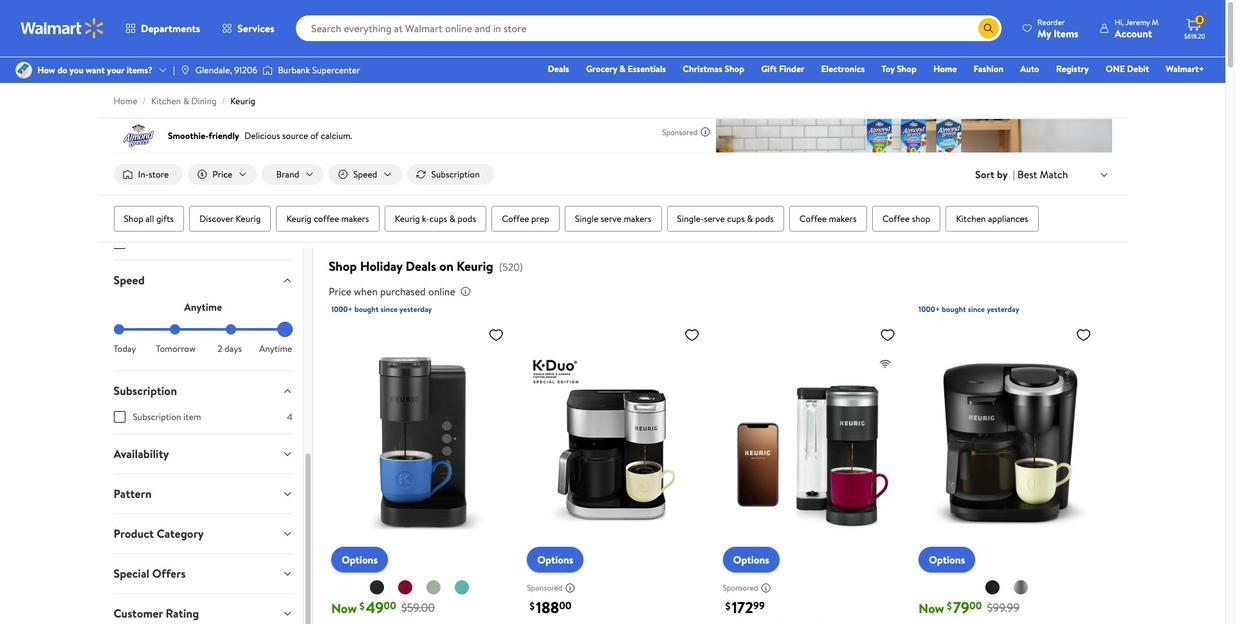 Task type: locate. For each thing, give the bounding box(es) containing it.
options for keurig k-supreme smart coffee maker, multistream technology, brews 6-12oz cup sizes, black image
[[734, 553, 770, 567]]

2 horizontal spatial sponsored
[[723, 583, 759, 594]]

walmart+ link
[[1161, 62, 1211, 76]]

4 options from the left
[[929, 553, 966, 567]]

cups down subscription button
[[430, 212, 447, 225]]

match
[[1040, 167, 1069, 181]]

makers inside single serve makers link
[[624, 212, 652, 225]]

0 horizontal spatial yesterday
[[400, 304, 432, 315]]

2 1000+ bought since yesterday from the left
[[919, 304, 1020, 315]]

1 options from the left
[[342, 553, 378, 567]]

1000+ for 49
[[331, 304, 353, 315]]

options for the keurig k-express essentials single serve k-cup pod coffee maker, black image
[[342, 553, 378, 567]]

1 horizontal spatial now
[[919, 600, 945, 617]]

0 horizontal spatial 00
[[384, 599, 396, 613]]

electronics link
[[816, 62, 871, 76]]

online
[[428, 285, 456, 299]]

options for keurig® k-duo special edition single serve k-cup pod & carafe coffee maker, silver image
[[538, 553, 574, 567]]

category
[[157, 526, 204, 542]]

cups right single-
[[727, 212, 745, 225]]

2 coffee from the left
[[800, 212, 827, 225]]

since
[[381, 304, 398, 315], [968, 304, 986, 315]]

home for home
[[934, 62, 957, 75]]

1 horizontal spatial 00
[[559, 599, 572, 613]]

91206
[[234, 64, 257, 77]]

0 horizontal spatial since
[[381, 304, 398, 315]]

 image left how
[[15, 62, 32, 79]]

1 vertical spatial speed
[[114, 272, 145, 288]]

home link
[[928, 62, 963, 76], [114, 95, 137, 107]]

 image left glendale,
[[180, 65, 190, 75]]

3 $ from the left
[[726, 599, 731, 613]]

4 $ from the left
[[947, 599, 952, 613]]

supercenter
[[312, 64, 360, 77]]

0 horizontal spatial coffee
[[502, 212, 529, 225]]

price left when in the left top of the page
[[329, 285, 352, 299]]

/
[[143, 95, 146, 107], [222, 95, 225, 107]]

172
[[732, 596, 754, 618]]

0 horizontal spatial home
[[114, 95, 137, 107]]

speed inside speed tab
[[114, 272, 145, 288]]

hi, jeremy m account
[[1115, 16, 1159, 40]]

None radio
[[226, 324, 236, 335]]

1 bought from the left
[[355, 304, 379, 315]]

options link up ad disclaimer and feedback for ingridsponsoredproducts image
[[723, 547, 780, 573]]

teal image
[[454, 580, 470, 595]]

options up ad disclaimer and feedback for ingridsponsoredproducts image
[[734, 553, 770, 567]]

yesterday
[[400, 304, 432, 315], [987, 304, 1020, 315]]

1 1000+ bought since yesterday from the left
[[331, 304, 432, 315]]

1 horizontal spatial speed button
[[329, 164, 402, 185]]

1 vertical spatial anytime
[[259, 342, 292, 355]]

3 makers from the left
[[829, 212, 857, 225]]

1 vertical spatial speed button
[[103, 261, 303, 300]]

how
[[37, 64, 55, 77]]

shop right toy
[[897, 62, 917, 75]]

& for single-serve cups & pods
[[747, 212, 753, 225]]

1 horizontal spatial sponsored
[[663, 126, 698, 137]]

options up ad disclaimer and feedback for ingridsponsoredproducts icon
[[538, 553, 574, 567]]

1 horizontal spatial 1000+
[[919, 304, 940, 315]]

1 black image from the left
[[369, 580, 385, 595]]

8 $618.20
[[1185, 14, 1206, 41]]

keurig k-duo essentials black single-serve k-cup pod coffee maker, black image
[[919, 322, 1097, 562]]

1 serve from the left
[[601, 212, 622, 225]]

| inside sort and filter section element
[[1013, 167, 1016, 182]]

now inside now $ 79 00 $99.99
[[919, 600, 945, 617]]

0 horizontal spatial serve
[[601, 212, 622, 225]]

christmas
[[683, 62, 723, 75]]

0 vertical spatial kitchen
[[151, 95, 181, 107]]

home for home / kitchen & dining / keurig
[[114, 95, 137, 107]]

black image up $99.99
[[986, 580, 1001, 595]]

speed up keurig coffee makers link
[[353, 168, 378, 181]]

$ 172 99
[[726, 596, 765, 618]]

2 cups from the left
[[727, 212, 745, 225]]

serve for single-
[[704, 212, 725, 225]]

subscription up keurig k-cups & pods link
[[432, 168, 480, 181]]

1 1000+ from the left
[[331, 304, 353, 315]]

in-store
[[138, 168, 169, 181]]

makers for keurig coffee makers
[[342, 212, 369, 225]]

coffee for coffee shop
[[883, 212, 910, 225]]

gift finder
[[762, 62, 805, 75]]

2 pods from the left
[[756, 212, 774, 225]]

$ 188 00
[[530, 596, 572, 618]]

availability button
[[103, 435, 303, 474]]

00 left $99.99
[[970, 599, 982, 613]]

speed down kedudes
[[114, 272, 145, 288]]

None range field
[[114, 328, 293, 331]]

1 horizontal spatial  image
[[180, 65, 190, 75]]

| right by
[[1013, 167, 1016, 182]]

makers for single serve makers
[[624, 212, 652, 225]]

1 horizontal spatial bought
[[942, 304, 967, 315]]

shop right 'christmas'
[[725, 62, 745, 75]]

kitchen left appliances
[[957, 212, 986, 225]]

reorder my items
[[1038, 16, 1079, 40]]

188
[[536, 596, 559, 618]]

1 horizontal spatial speed
[[353, 168, 378, 181]]

shop all gifts link
[[114, 206, 184, 232]]

2 horizontal spatial coffee
[[883, 212, 910, 225]]

3 options from the left
[[734, 553, 770, 567]]

gift finder link
[[756, 62, 811, 76]]

1 horizontal spatial serve
[[704, 212, 725, 225]]

price inside price dropdown button
[[213, 168, 233, 181]]

0 vertical spatial speed button
[[329, 164, 402, 185]]

3 coffee from the left
[[883, 212, 910, 225]]

burbank
[[278, 64, 310, 77]]

options link up ad disclaimer and feedback for ingridsponsoredproducts icon
[[527, 547, 584, 573]]

1000+ bought since yesterday
[[331, 304, 432, 315], [919, 304, 1020, 315]]

subscription item
[[133, 411, 201, 424]]

how fast do you want your order? option group
[[114, 324, 293, 355]]

2 vertical spatial subscription
[[133, 411, 181, 424]]

now left 79
[[919, 600, 945, 617]]

one
[[1106, 62, 1126, 75]]

1000+ bought since yesterday for 49
[[331, 304, 432, 315]]

$ left 79
[[947, 599, 952, 613]]

1 horizontal spatial makers
[[624, 212, 652, 225]]

subscription up subscription item
[[114, 383, 177, 399]]

2 options link from the left
[[527, 547, 584, 573]]

2 1000+ from the left
[[919, 304, 940, 315]]

1 since from the left
[[381, 304, 398, 315]]

1 horizontal spatial |
[[1013, 167, 1016, 182]]

1 horizontal spatial yesterday
[[987, 304, 1020, 315]]

$618.20
[[1185, 32, 1206, 41]]

essentials
[[628, 62, 666, 75]]

toy
[[882, 62, 895, 75]]

1 now from the left
[[331, 600, 357, 617]]

walmart+
[[1166, 62, 1205, 75]]

cups
[[430, 212, 447, 225], [727, 212, 745, 225]]

0 horizontal spatial kitchen
[[151, 95, 181, 107]]

$ left 188
[[530, 599, 535, 613]]

black image up 49
[[369, 580, 385, 595]]

options link up 79
[[919, 547, 976, 573]]

sponsored
[[663, 126, 698, 137], [527, 583, 563, 594], [723, 583, 759, 594]]

1 horizontal spatial coffee
[[800, 212, 827, 225]]

cups inside single-serve cups & pods link
[[727, 212, 745, 225]]

0 horizontal spatial anytime
[[184, 300, 222, 314]]

home link left "fashion"
[[928, 62, 963, 76]]

& right single-
[[747, 212, 753, 225]]

sponsored up 172
[[723, 583, 759, 594]]

pods right k-
[[458, 212, 476, 225]]

single-serve cups & pods
[[677, 212, 774, 225]]

now left 49
[[331, 600, 357, 617]]

 image
[[263, 64, 273, 77]]

1 horizontal spatial cups
[[727, 212, 745, 225]]

black image for 79
[[986, 580, 1001, 595]]

0 horizontal spatial makers
[[342, 212, 369, 225]]

pattern tab
[[103, 474, 303, 514]]

anytime up how fast do you want your order? option group
[[184, 300, 222, 314]]

1 vertical spatial subscription
[[114, 383, 177, 399]]

1 horizontal spatial anytime
[[259, 342, 292, 355]]

3 options link from the left
[[723, 547, 780, 573]]

/ left "keurig" link
[[222, 95, 225, 107]]

prep
[[532, 212, 550, 225]]

1000+
[[331, 304, 353, 315], [919, 304, 940, 315]]

home down "your"
[[114, 95, 137, 107]]

00 inside the now $ 49 00 $59.00
[[384, 599, 396, 613]]

0 horizontal spatial 1000+
[[331, 304, 353, 315]]

keurig coffee makers
[[287, 212, 369, 225]]

1 vertical spatial deals
[[406, 258, 437, 275]]

pods left coffee makers
[[756, 212, 774, 225]]

subscription inside subscription dropdown button
[[114, 383, 177, 399]]

brand
[[276, 168, 299, 181]]

serve for single
[[601, 212, 622, 225]]

0 horizontal spatial cups
[[430, 212, 447, 225]]

0 vertical spatial price
[[213, 168, 233, 181]]

1 horizontal spatial 1000+ bought since yesterday
[[919, 304, 1020, 315]]

kedudes
[[133, 237, 173, 250]]

black image
[[369, 580, 385, 595], [986, 580, 1001, 595]]

now inside the now $ 49 00 $59.00
[[331, 600, 357, 617]]

kitchen inside kitchen appliances link
[[957, 212, 986, 225]]

bought
[[355, 304, 379, 315], [942, 304, 967, 315]]

coffee
[[502, 212, 529, 225], [800, 212, 827, 225], [883, 212, 910, 225]]

 image for glendale, 91206
[[180, 65, 190, 75]]

speed button up keurig coffee makers link
[[329, 164, 402, 185]]

bought for 79
[[942, 304, 967, 315]]

$ left 172
[[726, 599, 731, 613]]

subscription button
[[407, 164, 494, 185]]

0 vertical spatial home
[[934, 62, 957, 75]]

0 horizontal spatial speed button
[[103, 261, 303, 300]]

1 horizontal spatial /
[[222, 95, 225, 107]]

glendale, 91206
[[196, 64, 257, 77]]

| up "kitchen & dining" link on the left top of the page
[[173, 64, 175, 77]]

1 horizontal spatial black image
[[986, 580, 1001, 595]]

1 / from the left
[[143, 95, 146, 107]]

2 days
[[218, 342, 242, 355]]

1 vertical spatial home
[[114, 95, 137, 107]]

dining
[[191, 95, 217, 107]]

3 00 from the left
[[970, 599, 982, 613]]

2 makers from the left
[[624, 212, 652, 225]]

special offers
[[114, 566, 186, 582]]

2 black image from the left
[[986, 580, 1001, 595]]

1 vertical spatial kitchen
[[957, 212, 986, 225]]

1 pods from the left
[[458, 212, 476, 225]]

1 options link from the left
[[331, 547, 388, 573]]

makers right coffee
[[342, 212, 369, 225]]

account
[[1115, 26, 1153, 40]]

0 horizontal spatial sponsored
[[527, 583, 563, 594]]

0 vertical spatial |
[[173, 64, 175, 77]]

single serve makers link
[[565, 206, 662, 232]]

0 horizontal spatial  image
[[15, 62, 32, 79]]

0 horizontal spatial speed
[[114, 272, 145, 288]]

$ left 49
[[360, 599, 365, 613]]

2 serve from the left
[[704, 212, 725, 225]]

None checkbox
[[114, 411, 125, 423]]

options up 49
[[342, 553, 378, 567]]

0 horizontal spatial /
[[143, 95, 146, 107]]

yesterday for 49
[[400, 304, 432, 315]]

shop
[[725, 62, 745, 75], [897, 62, 917, 75], [124, 212, 143, 225], [329, 258, 357, 275]]

ad disclaimer and feedback for ingridsponsoredproducts image
[[565, 583, 576, 593]]

00 left $59.00
[[384, 599, 396, 613]]

& left dining
[[183, 95, 189, 107]]

items
[[1054, 26, 1079, 40]]

1 horizontal spatial price
[[329, 285, 352, 299]]

(520)
[[499, 260, 523, 274]]

None checkbox
[[114, 238, 125, 249]]

0 horizontal spatial price
[[213, 168, 233, 181]]

fashion link
[[968, 62, 1010, 76]]

product category tab
[[103, 514, 303, 554]]

2 horizontal spatial 00
[[970, 599, 982, 613]]

1 horizontal spatial kitchen
[[957, 212, 986, 225]]

price for price when purchased online
[[329, 285, 352, 299]]

1 makers from the left
[[342, 212, 369, 225]]

customer rating tab
[[103, 594, 303, 624]]

coffee for coffee prep
[[502, 212, 529, 225]]

discover
[[200, 212, 234, 225]]

now for 49
[[331, 600, 357, 617]]

& for home / kitchen & dining / keurig
[[183, 95, 189, 107]]

deals left the grocery
[[548, 62, 570, 75]]

2 now from the left
[[919, 600, 945, 617]]

special offers tab
[[103, 554, 303, 593]]

2 00 from the left
[[559, 599, 572, 613]]

deals
[[548, 62, 570, 75], [406, 258, 437, 275]]

$ inside now $ 79 00 $99.99
[[947, 599, 952, 613]]

makers inside coffee makers link
[[829, 212, 857, 225]]

0 horizontal spatial deals
[[406, 258, 437, 275]]

all
[[146, 212, 154, 225]]

kitchen left dining
[[151, 95, 181, 107]]

legal information image
[[461, 286, 471, 297]]

4 options link from the left
[[919, 547, 976, 573]]

0 horizontal spatial pods
[[458, 212, 476, 225]]

cups inside keurig k-cups & pods link
[[430, 212, 447, 225]]

availability tab
[[103, 435, 303, 474]]

subscription
[[432, 168, 480, 181], [114, 383, 177, 399], [133, 411, 181, 424]]

0 vertical spatial home link
[[928, 62, 963, 76]]

price up discover
[[213, 168, 233, 181]]

& right the grocery
[[620, 62, 626, 75]]

makers left "coffee shop" at the top right of the page
[[829, 212, 857, 225]]

Search search field
[[296, 15, 1002, 41]]

0 horizontal spatial black image
[[369, 580, 385, 595]]

1 yesterday from the left
[[400, 304, 432, 315]]

add to favorites list, keurig® k-duo special edition single serve k-cup pod & carafe coffee maker, silver image
[[685, 327, 700, 343]]

1 vertical spatial home link
[[114, 95, 137, 107]]

00 inside $ 188 00
[[559, 599, 572, 613]]

deals left the 'on'
[[406, 258, 437, 275]]

anytime inside how fast do you want your order? option group
[[259, 342, 292, 355]]

jeremy
[[1126, 16, 1151, 27]]

subscription inside subscription button
[[432, 168, 480, 181]]

0 vertical spatial deals
[[548, 62, 570, 75]]

subscription left item
[[133, 411, 181, 424]]

shop up when in the left top of the page
[[329, 258, 357, 275]]

sponsored for /
[[663, 126, 698, 137]]

2 bought from the left
[[942, 304, 967, 315]]

options link up 49
[[331, 547, 388, 573]]

options link
[[331, 547, 388, 573], [527, 547, 584, 573], [723, 547, 780, 573], [919, 547, 976, 573]]

keurig k-express essentials single serve k-cup pod coffee maker, black image
[[331, 322, 509, 562]]

sponsored left ad disclaimer and feedback for skylinedisplayad image
[[663, 126, 698, 137]]

speed
[[353, 168, 378, 181], [114, 272, 145, 288]]

options up 79
[[929, 553, 966, 567]]

49
[[366, 596, 384, 618]]

4
[[287, 411, 293, 424]]

1 horizontal spatial since
[[968, 304, 986, 315]]

in-store button
[[114, 164, 183, 185]]

debit
[[1128, 62, 1150, 75]]

1 horizontal spatial home
[[934, 62, 957, 75]]

home link down "your"
[[114, 95, 137, 107]]

1 cups from the left
[[430, 212, 447, 225]]

search icon image
[[984, 23, 994, 33]]

keurig link
[[230, 95, 256, 107]]

home left "fashion"
[[934, 62, 957, 75]]

1 00 from the left
[[384, 599, 396, 613]]

special offers button
[[103, 554, 303, 593]]

0 vertical spatial speed
[[353, 168, 378, 181]]

2 $ from the left
[[530, 599, 535, 613]]

shop holiday deals on keurig (520)
[[329, 258, 523, 275]]

00
[[384, 599, 396, 613], [559, 599, 572, 613], [970, 599, 982, 613]]

1 $ from the left
[[360, 599, 365, 613]]

1 vertical spatial price
[[329, 285, 352, 299]]

1 horizontal spatial pods
[[756, 212, 774, 225]]

speed button up tomorrow radio
[[103, 261, 303, 300]]

2 since from the left
[[968, 304, 986, 315]]

2 yesterday from the left
[[987, 304, 1020, 315]]

options link for keurig® k-duo special edition single serve k-cup pod & carafe coffee maker, silver image
[[527, 547, 584, 573]]

speed button
[[329, 164, 402, 185], [103, 261, 303, 300]]

0 horizontal spatial bought
[[355, 304, 379, 315]]

makers right single
[[624, 212, 652, 225]]

single-
[[677, 212, 704, 225]]

sponsored up 188
[[527, 583, 563, 594]]

1 coffee from the left
[[502, 212, 529, 225]]

Today radio
[[114, 324, 124, 335]]

 image
[[15, 62, 32, 79], [180, 65, 190, 75]]

0 horizontal spatial now
[[331, 600, 357, 617]]

00 inside now $ 79 00 $99.99
[[970, 599, 982, 613]]

add to favorites list, keurig k-duo essentials black single-serve k-cup pod coffee maker, black image
[[1076, 327, 1092, 343]]

moonlight gray image
[[1014, 580, 1029, 595]]

0 vertical spatial subscription
[[432, 168, 480, 181]]

gift
[[762, 62, 777, 75]]

product
[[114, 526, 154, 542]]

keurig right discover
[[236, 212, 261, 225]]

departments
[[141, 21, 200, 35]]

1 vertical spatial |
[[1013, 167, 1016, 182]]

coffee makers link
[[790, 206, 867, 232]]

00 down ad disclaimer and feedback for ingridsponsoredproducts icon
[[559, 599, 572, 613]]

2 options from the left
[[538, 553, 574, 567]]

makers inside keurig coffee makers link
[[342, 212, 369, 225]]

purchased
[[380, 285, 426, 299]]

one debit
[[1106, 62, 1150, 75]]

anytime down anytime option
[[259, 342, 292, 355]]

keurig coffee makers link
[[276, 206, 380, 232]]

keurig k-cups & pods
[[395, 212, 476, 225]]

/ down items?
[[143, 95, 146, 107]]

0 horizontal spatial 1000+ bought since yesterday
[[331, 304, 432, 315]]

& right k-
[[450, 212, 456, 225]]

keurig up 1
[[287, 212, 312, 225]]

price for price
[[213, 168, 233, 181]]

2 horizontal spatial makers
[[829, 212, 857, 225]]



Task type: describe. For each thing, give the bounding box(es) containing it.
grocery
[[586, 62, 618, 75]]

$ inside $ 188 00
[[530, 599, 535, 613]]

$99.99
[[988, 600, 1020, 616]]

registry link
[[1051, 62, 1095, 76]]

00 for 49
[[384, 599, 396, 613]]

pods for single-serve cups & pods
[[756, 212, 774, 225]]

keurig k-cups & pods link
[[385, 206, 487, 232]]

departments button
[[115, 13, 211, 44]]

product category
[[114, 526, 204, 542]]

sort and filter section element
[[98, 154, 1128, 195]]

m
[[1153, 16, 1159, 27]]

shop
[[912, 212, 931, 225]]

sponsored for $59.00
[[723, 583, 759, 594]]

want
[[86, 64, 105, 77]]

0 vertical spatial anytime
[[184, 300, 222, 314]]

coffee shop link
[[873, 206, 941, 232]]

coffee
[[314, 212, 339, 225]]

keurig k-supreme smart coffee maker, multistream technology, brews 6-12oz cup sizes, black image
[[723, 322, 901, 562]]

days
[[225, 342, 242, 355]]

 image for how do you want your items?
[[15, 62, 32, 79]]

black image for 49
[[369, 580, 385, 595]]

best match button
[[1016, 166, 1113, 183]]

burbank supercenter
[[278, 64, 360, 77]]

rating
[[166, 606, 199, 622]]

christmas shop link
[[677, 62, 751, 76]]

grocery & essentials
[[586, 62, 666, 75]]

kitchen appliances link
[[946, 206, 1039, 232]]

one debit link
[[1100, 62, 1156, 76]]

1 horizontal spatial home link
[[928, 62, 963, 76]]

Tomorrow radio
[[170, 324, 180, 335]]

toy shop link
[[876, 62, 923, 76]]

gifts
[[156, 212, 174, 225]]

services
[[238, 21, 275, 35]]

$ inside $ 172 99
[[726, 599, 731, 613]]

pods for keurig k-cups & pods
[[458, 212, 476, 225]]

offers
[[152, 566, 186, 582]]

customer rating button
[[103, 594, 303, 624]]

Walmart Site-Wide search field
[[296, 15, 1002, 41]]

best
[[1018, 167, 1038, 181]]

customer rating
[[114, 606, 199, 622]]

sage image
[[426, 580, 442, 595]]

options link for keurig k-supreme smart coffee maker, multistream technology, brews 6-12oz cup sizes, black image
[[723, 547, 780, 573]]

1 horizontal spatial deals
[[548, 62, 570, 75]]

keurig left k-
[[395, 212, 420, 225]]

now $ 79 00 $99.99
[[919, 596, 1020, 618]]

cups for k-
[[430, 212, 447, 225]]

cups for serve
[[727, 212, 745, 225]]

auto link
[[1015, 62, 1046, 76]]

christmas shop
[[683, 62, 745, 75]]

shop left all
[[124, 212, 143, 225]]

product category button
[[103, 514, 303, 554]]

k-
[[422, 212, 430, 225]]

add to favorites list, keurig k-supreme smart coffee maker, multistream technology, brews 6-12oz cup sizes, black image
[[881, 327, 896, 343]]

0 horizontal spatial |
[[173, 64, 175, 77]]

services button
[[211, 13, 286, 44]]

fashion
[[974, 62, 1004, 75]]

by
[[997, 167, 1008, 182]]

tomorrow
[[156, 342, 196, 355]]

yesterday for 79
[[987, 304, 1020, 315]]

discover keurig link
[[189, 206, 271, 232]]

appliances
[[989, 212, 1029, 225]]

home / kitchen & dining / keurig
[[114, 95, 256, 107]]

store
[[149, 168, 169, 181]]

since for 49
[[381, 304, 398, 315]]

since for 79
[[968, 304, 986, 315]]

speed button inside sort and filter section element
[[329, 164, 402, 185]]

glendale,
[[196, 64, 232, 77]]

1000+ bought since yesterday for 79
[[919, 304, 1020, 315]]

red image
[[398, 580, 413, 595]]

auto
[[1021, 62, 1040, 75]]

registry
[[1057, 62, 1089, 75]]

$ inside the now $ 49 00 $59.00
[[360, 599, 365, 613]]

pattern
[[114, 486, 152, 502]]

Anytime radio
[[282, 324, 293, 335]]

0 horizontal spatial home link
[[114, 95, 137, 107]]

subscription button
[[103, 371, 303, 411]]

2 / from the left
[[222, 95, 225, 107]]

finder
[[779, 62, 805, 75]]

do
[[57, 64, 67, 77]]

brand button
[[262, 164, 324, 185]]

coffee shop
[[883, 212, 931, 225]]

items?
[[127, 64, 153, 77]]

79
[[954, 596, 970, 618]]

options link for keurig k-duo essentials black single-serve k-cup pod coffee maker, black image
[[919, 547, 976, 573]]

options link for the keurig k-express essentials single serve k-cup pod coffee maker, black image
[[331, 547, 388, 573]]

now $ 49 00 $59.00
[[331, 596, 435, 618]]

bought for 49
[[355, 304, 379, 315]]

keurig® k-duo special edition single serve k-cup pod & carafe coffee maker, silver image
[[527, 322, 705, 562]]

coffee for coffee makers
[[800, 212, 827, 225]]

1000+ for 79
[[919, 304, 940, 315]]

coffee prep link
[[492, 206, 560, 232]]

you
[[70, 64, 84, 77]]

00 for 79
[[970, 599, 982, 613]]

add to favorites list, keurig k-express essentials single serve k-cup pod coffee maker, black image
[[489, 327, 504, 343]]

when
[[354, 285, 378, 299]]

speed inside sort and filter section element
[[353, 168, 378, 181]]

kitchen & dining link
[[151, 95, 217, 107]]

price button
[[188, 164, 257, 185]]

99
[[754, 599, 765, 613]]

$59.00
[[402, 600, 435, 616]]

ad disclaimer and feedback for skylinedisplayad image
[[701, 127, 711, 137]]

your
[[107, 64, 124, 77]]

electronics
[[822, 62, 865, 75]]

keurig down 91206
[[230, 95, 256, 107]]

walmart image
[[21, 18, 104, 39]]

subscription tab
[[103, 371, 303, 411]]

now for 79
[[919, 600, 945, 617]]

kitchen appliances
[[957, 212, 1029, 225]]

in-
[[138, 168, 149, 181]]

& for keurig k-cups & pods
[[450, 212, 456, 225]]

my
[[1038, 26, 1052, 40]]

ad disclaimer and feedback for ingridsponsoredproducts image
[[761, 583, 771, 593]]

2
[[218, 342, 223, 355]]

special
[[114, 566, 149, 582]]

price when purchased online
[[329, 285, 456, 299]]

keurig up the legal information icon
[[457, 258, 494, 275]]

options for keurig k-duo essentials black single-serve k-cup pod coffee maker, black image
[[929, 553, 966, 567]]

speed tab
[[103, 261, 303, 300]]



Task type: vqa. For each thing, say whether or not it's contained in the screenshot.
49 'yesterday'
yes



